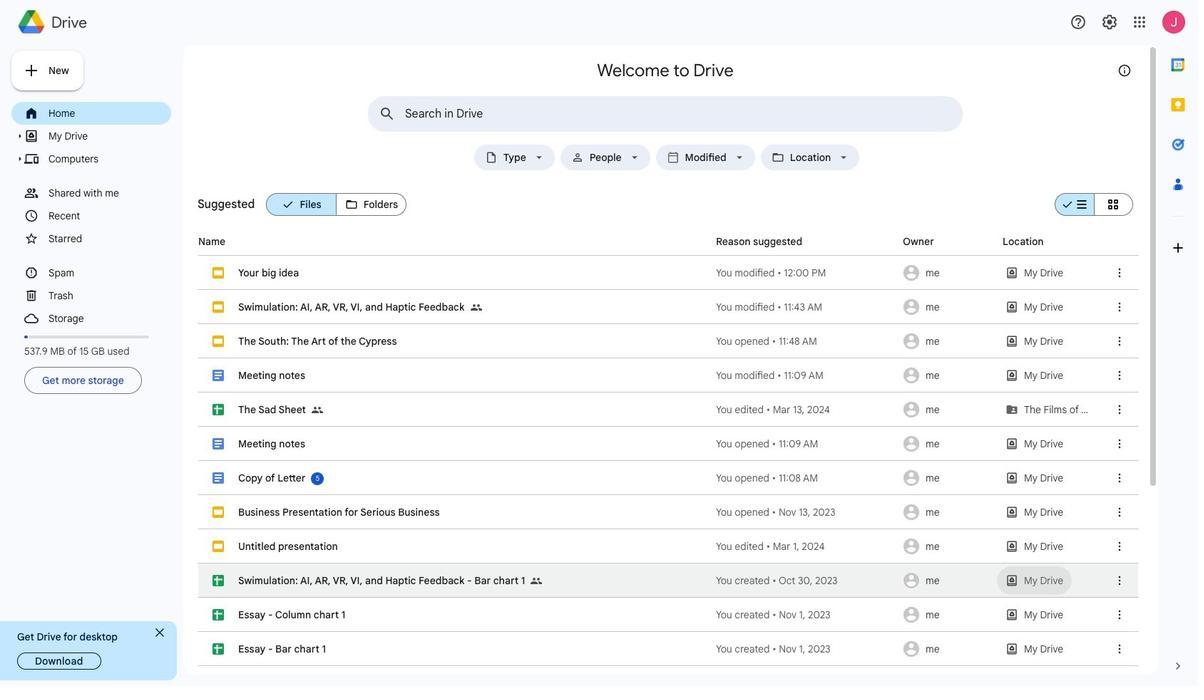 Task type: describe. For each thing, give the bounding box(es) containing it.
0 vertical spatial shared image
[[470, 290, 487, 324]]

google docs: meeting notes element for google docs icon
[[238, 369, 305, 382]]

owned by me element for you opened • 11:08 am element at the right bottom of the page
[[899, 461, 998, 496]]

google slides: swimulation: ai, ar, vr, vi, and haptic feedback element
[[238, 301, 465, 314]]

owned by me element for you opened • nov 13, 2023 "element"
[[899, 496, 998, 530]]

close image
[[155, 629, 164, 638]]

google sheets: swimulation: ai, ar, vr, vi, and haptic feedback - bar chart 1 element
[[238, 575, 525, 588]]

you opened • 11:09 am element
[[716, 437, 899, 451]]

12 cell from the top
[[198, 633, 1138, 667]]

8 cell from the top
[[198, 496, 1138, 530]]

google sheets: essay - bar chart 1 element
[[238, 643, 326, 656]]

Files radio
[[266, 188, 336, 222]]

type element
[[500, 152, 529, 163]]

owned by me element for you opened • 11:48 am element
[[899, 324, 998, 359]]

google slides image for google slides: the south: the art of the cypress element
[[213, 336, 224, 347]]

10 cell from the top
[[198, 564, 1138, 598]]

11 cell from the top
[[198, 598, 1138, 633]]

starred items element
[[48, 230, 169, 248]]

4 cell from the top
[[198, 359, 1138, 393]]

google docs image for you opened • 11:09 am element on the bottom
[[213, 439, 224, 450]]

you modified • 11:09 am element
[[716, 369, 899, 383]]

google docs image for you opened • 11:08 am element at the right bottom of the page
[[213, 473, 224, 484]]

owned by me element for you created • oct 30, 2023 element
[[899, 564, 998, 598]]

you edited • mar 1, 2024 element
[[716, 540, 899, 554]]

google sheets image for 11th cell from the top
[[213, 610, 224, 621]]

storage element
[[48, 310, 169, 328]]

spam element
[[48, 264, 169, 282]]

you created • oct 30, 2023 element
[[716, 574, 899, 588]]

owned by me element for you edited • mar 13, 2024 'element'
[[899, 393, 998, 427]]

you edited • mar 13, 2024 element
[[716, 403, 899, 417]]

google docs image
[[213, 370, 224, 382]]

5 cell from the top
[[198, 393, 1138, 427]]

Folders radio
[[336, 188, 407, 222]]

you modified • 11:43 am element
[[716, 300, 899, 315]]

12 owned by me element from the top
[[899, 633, 998, 667]]



Task type: locate. For each thing, give the bounding box(es) containing it.
11 owned by me element from the top
[[899, 598, 998, 633]]

google sheets image down google docs icon
[[213, 404, 224, 416]]

2 google slides image from the top
[[213, 541, 224, 553]]

0 vertical spatial google docs: meeting notes element
[[238, 369, 305, 382]]

2 google docs: meeting notes element from the top
[[238, 438, 305, 451]]

0 vertical spatial google slides image
[[213, 267, 224, 279]]

1 vertical spatial google sheets image
[[213, 610, 224, 621]]

1 google slides image from the top
[[213, 302, 224, 313]]

6 cell from the top
[[198, 427, 1138, 461]]

9 cell from the top
[[198, 530, 1138, 564]]

1 vertical spatial google slides image
[[213, 541, 224, 553]]

2 cell from the top
[[198, 290, 1138, 324]]

2 google slides image from the top
[[213, 336, 224, 347]]

google docs: meeting notes element for google docs image for you opened • 11:09 am element on the bottom
[[238, 438, 305, 451]]

toolbar
[[1131, 45, 1150, 88]]

google slides image left google slides: your big idea element on the top
[[213, 267, 224, 279]]

google sheets: the sad sheet element
[[238, 404, 306, 416]]

you created • nov 1, 2023 element
[[716, 608, 899, 623], [716, 643, 899, 657]]

owned by me element for you modified • 11:09 am element
[[899, 359, 998, 393]]

owned by me element for you edited • mar 1, 2024 element
[[899, 530, 998, 564]]

google slides: your big idea element
[[238, 267, 299, 280]]

you opened • 11:08 am element
[[716, 471, 899, 486]]

Grid radio
[[1094, 188, 1133, 222]]

google slides image for google slides: business presentation for serious business element
[[213, 507, 224, 518]]

google docs image
[[213, 439, 224, 450], [213, 473, 224, 484]]

google docs: meeting notes element
[[238, 369, 305, 382], [238, 438, 305, 451]]

navigation
[[11, 102, 171, 397]]

google sheets image
[[213, 404, 224, 416], [213, 610, 224, 621], [213, 644, 224, 655]]

3 cell from the top
[[198, 324, 1138, 359]]

13 cell from the top
[[198, 667, 1138, 687]]

1 google sheets image from the top
[[213, 404, 224, 416]]

shared image
[[470, 302, 482, 314], [312, 393, 329, 427], [531, 564, 548, 598], [531, 576, 542, 588]]

you opened • 11:48 am element
[[716, 334, 899, 349]]

8 owned by me element from the top
[[899, 496, 998, 530]]

google slides image for google slides: your big idea element on the top
[[213, 267, 224, 279]]

google slides image
[[213, 302, 224, 313], [213, 336, 224, 347], [213, 507, 224, 518]]

recent items element
[[48, 207, 169, 225]]

6 owned by me element from the top
[[899, 427, 998, 461]]

2 owned by me element from the top
[[899, 290, 998, 324]]

1 owned by me element from the top
[[899, 256, 998, 290]]

2 vertical spatial google sheets image
[[213, 644, 224, 655]]

7 cell from the top
[[198, 461, 1138, 496]]

location element
[[787, 152, 834, 163]]

2 vertical spatial google slides image
[[213, 507, 224, 518]]

home element
[[48, 104, 169, 123]]

google sheets image for 9th cell from the bottom
[[213, 404, 224, 416]]

0 vertical spatial you created • nov 1, 2023 element
[[716, 608, 899, 623]]

google sheets image for 2nd cell from the bottom of the page
[[213, 644, 224, 655]]

you created • nov 1, 2023 element for 2nd owned by me element from the bottom
[[716, 608, 899, 623]]

tree item
[[11, 102, 171, 125]]

10 owned by me element from the top
[[899, 564, 998, 598]]

owned by me element for you opened • 11:09 am element on the bottom
[[899, 427, 998, 461]]

1 google slides image from the top
[[213, 267, 224, 279]]

you opened • nov 13, 2023 element
[[716, 506, 899, 520]]

google sheets image down google sheets image
[[213, 610, 224, 621]]

4 owned by me element from the top
[[899, 359, 998, 393]]

2 you created • nov 1, 2023 element from the top
[[716, 643, 899, 657]]

0 vertical spatial google slides image
[[213, 302, 224, 313]]

cell
[[198, 256, 1138, 290], [198, 290, 1138, 324], [198, 324, 1138, 359], [198, 359, 1138, 393], [198, 393, 1138, 427], [198, 427, 1138, 461], [198, 461, 1138, 496], [198, 496, 1138, 530], [198, 530, 1138, 564], [198, 564, 1138, 598], [198, 598, 1138, 633], [198, 633, 1138, 667], [198, 667, 1138, 687]]

google slides image for google slides: untitled presentation element
[[213, 541, 224, 553]]

1 cell from the top
[[198, 256, 1138, 290]]

google docs: copy of letter element
[[238, 472, 306, 485]]

2 google sheets image from the top
[[213, 610, 224, 621]]

0 vertical spatial google docs image
[[213, 439, 224, 450]]

you created • nov 1, 2023 element for 12th owned by me element
[[716, 643, 899, 657]]

google sheets: essay - column chart 1 element
[[238, 609, 345, 622]]

google docs image down google docs icon
[[213, 439, 224, 450]]

google slides: untitled presentation element
[[238, 541, 338, 553]]

owned by me element for you modified • 11:43 am element
[[899, 290, 998, 324]]

support image
[[1070, 14, 1087, 31]]

List radio
[[1055, 188, 1094, 222]]

google slides: business presentation for serious business element
[[238, 506, 440, 519]]

google slides: the south: the art of the cypress element
[[238, 335, 397, 348]]

Search in Drive field
[[405, 107, 930, 121]]

google docs: meeting notes element up google docs: copy of letter element
[[238, 438, 305, 451]]

tab list
[[1158, 45, 1198, 647]]

1 google docs image from the top
[[213, 439, 224, 450]]

people element
[[587, 152, 624, 163]]

google sheets image
[[213, 576, 224, 587]]

5 owned by me element from the top
[[899, 393, 998, 427]]

google slides image up google sheets image
[[213, 541, 224, 553]]

shared image
[[470, 290, 487, 324], [312, 405, 323, 416], [297, 667, 314, 687]]

3 google sheets image from the top
[[213, 644, 224, 655]]

1 you created • nov 1, 2023 element from the top
[[716, 608, 899, 623]]

items shared with me element
[[48, 184, 169, 203]]

7 owned by me element from the top
[[899, 461, 998, 496]]

pet resume shared google docs image
[[238, 667, 297, 687]]

you modified • 12:00 pm element
[[716, 266, 899, 280]]

google docs image left google docs: copy of letter element
[[213, 473, 224, 484]]

owned by me element for you modified • 12:00 pm element at top right
[[899, 256, 998, 290]]

9 owned by me element from the top
[[899, 530, 998, 564]]

2 vertical spatial shared image
[[297, 667, 314, 687]]

tree
[[11, 102, 171, 330]]

computers element
[[48, 150, 169, 168]]

1 vertical spatial google docs image
[[213, 473, 224, 484]]

3 owned by me element from the top
[[899, 324, 998, 359]]

google docs: meeting notes element up google sheets: the sad sheet "element"
[[238, 369, 305, 382]]

2 google docs image from the top
[[213, 473, 224, 484]]

3 google slides image from the top
[[213, 507, 224, 518]]

trashed items element
[[48, 287, 169, 305]]

0 vertical spatial google sheets image
[[213, 404, 224, 416]]

1 vertical spatial google slides image
[[213, 336, 224, 347]]

google slides image
[[213, 267, 224, 279], [213, 541, 224, 553]]

1 vertical spatial shared image
[[312, 405, 323, 416]]

google sheets image left google sheets: essay - bar chart 1 element
[[213, 644, 224, 655]]

my drive element
[[48, 127, 169, 145]]

modified element
[[682, 152, 729, 163]]

1 vertical spatial you created • nov 1, 2023 element
[[716, 643, 899, 657]]

owned by me element
[[899, 256, 998, 290], [899, 290, 998, 324], [899, 324, 998, 359], [899, 359, 998, 393], [899, 393, 998, 427], [899, 427, 998, 461], [899, 461, 998, 496], [899, 496, 998, 530], [899, 530, 998, 564], [899, 564, 998, 598], [899, 598, 998, 633], [899, 633, 998, 667]]

1 vertical spatial google docs: meeting notes element
[[238, 438, 305, 451]]

1 google docs: meeting notes element from the top
[[238, 369, 305, 382]]



Task type: vqa. For each thing, say whether or not it's contained in the screenshot.
"Owned by me" element for the you edited • mar 1, 2024 element
yes



